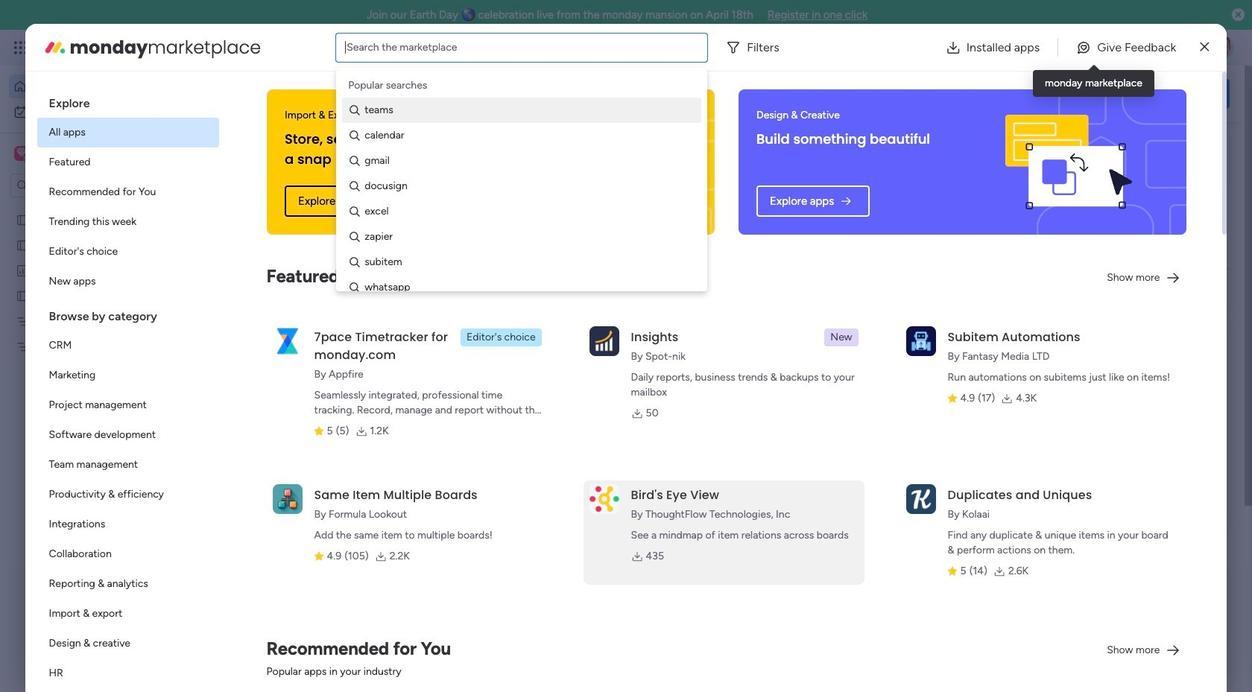 Task type: describe. For each thing, give the bounding box(es) containing it.
public board image
[[249, 485, 265, 501]]

notifications image
[[988, 40, 1003, 55]]

3 public board image from the top
[[16, 288, 30, 303]]

0 horizontal spatial monday marketplace image
[[43, 35, 67, 59]]

1 check circle image from the top
[[1029, 170, 1038, 181]]

update feed image
[[1020, 40, 1035, 55]]

2 check circle image from the top
[[1029, 189, 1038, 200]]

quick search results list box
[[230, 169, 971, 549]]

Search in workspace field
[[31, 177, 124, 194]]

2 heading from the top
[[37, 297, 219, 331]]

v2 user feedback image
[[1018, 85, 1030, 102]]

see plans image
[[247, 40, 261, 56]]

invite members image
[[1053, 40, 1068, 55]]

terry turtle image
[[1211, 36, 1234, 60]]

1 heading from the top
[[37, 83, 219, 118]]

v2 bolt switch image
[[1135, 85, 1143, 102]]

circle o image
[[1029, 208, 1038, 219]]

templates image image
[[1020, 330, 1217, 433]]

add to favorites image
[[442, 485, 457, 500]]

help image
[[1155, 40, 1170, 55]]

select product image
[[13, 40, 28, 55]]

2 public board image from the top
[[16, 238, 30, 252]]

component image
[[493, 325, 506, 339]]

workspace image
[[14, 145, 29, 162]]



Task type: vqa. For each thing, say whether or not it's contained in the screenshot.
Search in workspace field
yes



Task type: locate. For each thing, give the bounding box(es) containing it.
monday marketplace image right invite members icon
[[1086, 40, 1101, 55]]

monday marketplace image
[[43, 35, 67, 59], [1086, 40, 1101, 55]]

list box
[[37, 83, 219, 693], [0, 204, 190, 560]]

dapulse x slim image
[[1200, 38, 1209, 56]]

option
[[9, 75, 181, 98], [9, 100, 181, 124], [37, 118, 219, 148], [37, 148, 219, 177], [37, 177, 219, 207], [0, 206, 190, 209], [37, 207, 219, 237], [37, 237, 219, 267], [37, 267, 219, 297], [37, 331, 219, 361], [37, 361, 219, 391], [37, 391, 219, 420], [37, 420, 219, 450], [37, 450, 219, 480], [37, 480, 219, 510], [37, 510, 219, 540], [37, 540, 219, 570], [37, 570, 219, 599], [37, 599, 219, 629], [37, 629, 219, 659], [37, 659, 219, 689]]

2 vertical spatial public board image
[[16, 288, 30, 303]]

workspace image
[[17, 145, 27, 162]]

2 banner logo image from the left
[[975, 89, 1169, 235]]

circle o image
[[1029, 227, 1038, 238]]

1 vertical spatial check circle image
[[1029, 189, 1038, 200]]

banner logo image
[[503, 89, 697, 235], [975, 89, 1169, 235]]

0 horizontal spatial banner logo image
[[503, 89, 697, 235]]

0 vertical spatial public board image
[[16, 212, 30, 227]]

heading
[[37, 83, 219, 118], [37, 297, 219, 331]]

app logo image
[[273, 326, 302, 356], [589, 326, 619, 356], [906, 326, 936, 356], [273, 484, 302, 514], [589, 484, 619, 514], [906, 484, 936, 514]]

1 horizontal spatial monday marketplace image
[[1086, 40, 1101, 55]]

1 banner logo image from the left
[[503, 89, 697, 235]]

getting started element
[[1006, 573, 1230, 633]]

public board image
[[16, 212, 30, 227], [16, 238, 30, 252], [16, 288, 30, 303]]

1 public board image from the top
[[16, 212, 30, 227]]

public dashboard image
[[16, 263, 30, 277]]

2 image
[[1032, 31, 1045, 47]]

0 vertical spatial check circle image
[[1029, 170, 1038, 181]]

check circle image
[[1029, 170, 1038, 181], [1029, 189, 1038, 200]]

workspace selection element
[[14, 145, 124, 164]]

1 vertical spatial public board image
[[16, 238, 30, 252]]

1 horizontal spatial banner logo image
[[975, 89, 1169, 235]]

0 vertical spatial heading
[[37, 83, 219, 118]]

1 vertical spatial heading
[[37, 297, 219, 331]]

terry turtle image
[[265, 643, 295, 672]]

monday marketplace image right select product image
[[43, 35, 67, 59]]

search everything image
[[1123, 40, 1138, 55]]

help center element
[[1006, 645, 1230, 693]]

dapulse x slim image
[[1208, 138, 1225, 156]]



